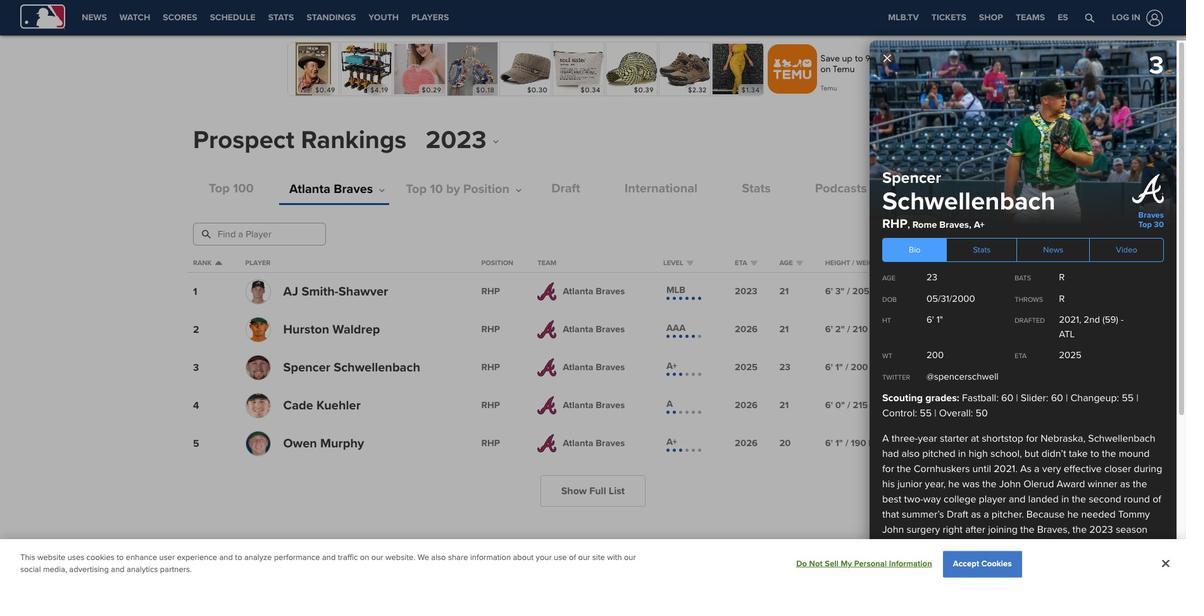 Task type: vqa. For each thing, say whether or not it's contained in the screenshot.
middle arjun
no



Task type: describe. For each thing, give the bounding box(es) containing it.
owen murphy
[[283, 436, 364, 451]]

/ for cade kuehler
[[848, 400, 851, 411]]

5
[[193, 437, 199, 450]]

a right as in the right bottom of the page
[[1035, 463, 1040, 476]]

podcasts button
[[816, 181, 868, 196]]

advertising
[[69, 565, 109, 575]]

a three-year starter at shortstop for nebraska, schwellenbach had also pitched in high school, but didn't take to the mound for the cornhuskers until 2021. as a very effective closer during his junior year, he was the john olerud award winner as the best two-way college player and landed in the second round of that summer's draft as a pitcher. because he needed tommy john surgery right after joining the braves, the 2023 season marks the first time he's throwing competitive innings.
[[883, 433, 1163, 552]]

0 vertical spatial 1"
[[937, 314, 944, 326]]

1 vertical spatial 23
[[780, 362, 791, 373]]

rank button
[[193, 259, 222, 268]]

this website uses cookies to enhance user experience and to analyze performance and traffic on our website. we also share information about your use of our site with our social media, advertising and analytics partners.
[[20, 553, 636, 575]]

| left changeup:
[[1067, 392, 1069, 405]]

bio
[[909, 245, 921, 255]]

top for top 100
[[209, 181, 230, 196]]

1" for spencer schwellenbach
[[836, 362, 844, 373]]

fastball: 60 | slider: 60 | changeup: 55 | control: 55 | overall: 50
[[883, 392, 1139, 420]]

0 vertical spatial 55
[[1123, 392, 1135, 405]]

0 vertical spatial 200
[[927, 350, 944, 361]]

4
[[193, 399, 199, 412]]

top navigation menu bar
[[0, 0, 1187, 35]]

0 horizontal spatial hurston
[[283, 322, 330, 337]]

one
[[1022, 564, 1039, 577]]

the up player
[[983, 478, 997, 491]]

3 our from the left
[[624, 553, 636, 563]]

0 vertical spatial kuehler
[[317, 398, 361, 413]]

0 vertical spatial draft
[[552, 181, 581, 196]]

was inside the while he was a reliever for that one year at nebraska, schwellenbach has a three-pitch mix and a feel for how to us
[[924, 564, 942, 577]]

mlb
[[667, 284, 686, 296]]

three- inside the while he was a reliever for that one year at nebraska, schwellenbach has a three-pitch mix and a feel for how to us
[[979, 580, 1005, 592]]

Prospect Search text field
[[218, 224, 304, 245]]

@spencerschwell
[[927, 371, 999, 382]]

shortstop
[[982, 433, 1024, 445]]

2023 inside a three-year starter at shortstop for nebraska, schwellenbach had also pitched in high school, but didn't take to the mound for the cornhuskers until 2021. as a very effective closer during his junior year, he was the john olerud award winner as the best two-way college player and landed in the second round of that summer's draft as a pitcher. because he needed tommy john surgery right after joining the braves, the 2023 season marks the first time he's throwing competitive innings.
[[1090, 524, 1114, 536]]

hurston inside last prospect 2 hurston waldrep
[[895, 572, 930, 583]]

feel
[[1075, 580, 1092, 592]]

pitcher.
[[992, 509, 1025, 521]]

team
[[538, 259, 557, 267]]

was inside a three-year starter at shortstop for nebraska, schwellenbach had also pitched in high school, but didn't take to the mound for the cornhuskers until 2021. as a very effective closer during his junior year, he was the john olerud award winner as the best two-way college player and landed in the second round of that summer's draft as a pitcher. because he needed tommy john surgery right after joining the braves, the 2023 season marks the first time he's throwing competitive innings.
[[963, 478, 980, 491]]

0 horizontal spatial 2025
[[735, 362, 758, 373]]

1 vertical spatial he
[[1068, 509, 1079, 521]]

0 horizontal spatial as
[[972, 509, 982, 521]]

05/31/2000
[[927, 293, 976, 304]]

advertisement region
[[286, 41, 901, 98]]

rhp for owen murphy
[[482, 438, 500, 449]]

top inside braves top 30
[[1139, 220, 1153, 230]]

1 vertical spatial position
[[482, 259, 514, 267]]

arrow up image
[[215, 259, 222, 266]]

1
[[193, 285, 197, 298]]

atlanta braves logo image for owen murphy
[[538, 435, 557, 453]]

a for a
[[667, 398, 673, 410]]

round
[[1125, 493, 1151, 506]]

of inside this website uses cookies to enhance user experience and to analyze performance and traffic on our website. we also share information about your use of our site with our social media, advertising and analytics partners.
[[569, 553, 576, 563]]

tommy
[[1119, 509, 1151, 521]]

murphy
[[320, 436, 364, 451]]

but
[[1025, 448, 1040, 460]]

throws
[[953, 259, 983, 267]]

closer
[[1105, 463, 1132, 476]]

do
[[797, 559, 808, 569]]

effective
[[1065, 463, 1103, 476]]

spencer for spencer schwellenbach
[[283, 360, 331, 375]]

atlanta for schwellenbach
[[563, 362, 594, 373]]

level button
[[664, 259, 694, 268]]

year inside the while he was a reliever for that one year at nebraska, schwellenbach has a three-pitch mix and a feel for how to us
[[1042, 564, 1061, 577]]

2"
[[836, 324, 845, 335]]

reliever
[[952, 564, 986, 577]]

6' for cade kuehler
[[826, 400, 834, 411]]

second
[[1089, 493, 1122, 506]]

2 inside last prospect 2 hurston waldrep
[[888, 573, 893, 583]]

sell
[[825, 559, 839, 569]]

has
[[953, 580, 968, 592]]

also inside a three-year starter at shortstop for nebraska, schwellenbach had also pitched in high school, but didn't take to the mound for the cornhuskers until 2021. as a very effective closer during his junior year, he was the john olerud award winner as the best two-way college player and landed in the second round of that summer's draft as a pitcher. because he needed tommy john surgery right after joining the braves, the 2023 season marks the first time he's throwing competitive innings.
[[902, 448, 920, 460]]

1 vertical spatial john
[[883, 524, 905, 536]]

time
[[948, 539, 967, 552]]

we
[[418, 553, 429, 563]]

rhp for hurston waldrep
[[482, 324, 500, 335]]

list
[[609, 485, 625, 498]]

1 vertical spatial 55
[[920, 407, 932, 420]]

aj
[[283, 284, 299, 299]]

lbs for owen murphy
[[869, 438, 882, 449]]

information
[[471, 553, 511, 563]]

accept cookies button
[[944, 551, 1023, 578]]

for right reliever
[[988, 564, 1000, 577]]

a left feel
[[1067, 580, 1072, 592]]

atlanta braves logo image for hurston waldrep
[[538, 321, 557, 339]]

3 for spencer schwellenbach
[[193, 361, 199, 374]]

1 horizontal spatial 23
[[927, 272, 938, 283]]

control:
[[883, 407, 918, 420]]

the up junior
[[898, 463, 912, 476]]

-
[[1122, 314, 1125, 326]]

surgery
[[907, 524, 941, 536]]

major league baseball image
[[20, 4, 65, 29]]

fastball:
[[963, 392, 999, 405]]

0 vertical spatial cade
[[283, 398, 313, 413]]

atlanta braves for murphy
[[563, 438, 625, 449]]

for up but
[[1027, 433, 1039, 445]]

spencer schwellenbach
[[283, 360, 421, 375]]

twitter
[[883, 373, 911, 382]]

0 horizontal spatial stats button
[[742, 181, 771, 196]]

to inside a three-year starter at shortstop for nebraska, schwellenbach had also pitched in high school, but didn't take to the mound for the cornhuskers until 2021. as a very effective closer during his junior year, he was the john olerud award winner as the best two-way college player and landed in the second round of that summer's draft as a pitcher. because he needed tommy john surgery right after joining the braves, the 2023 season marks the first time he's throwing competitive innings.
[[1091, 448, 1100, 460]]

the down award
[[1073, 493, 1087, 506]]

top 100
[[209, 181, 254, 196]]

for up his
[[883, 463, 895, 476]]

site
[[593, 553, 605, 563]]

not
[[810, 559, 823, 569]]

uses
[[68, 553, 84, 563]]

international button
[[625, 181, 698, 196]]

privacy alert dialog
[[0, 540, 1187, 592]]

this
[[20, 553, 35, 563]]

at inside the while he was a reliever for that one year at nebraska, schwellenbach has a three-pitch mix and a feel for how to us
[[1064, 564, 1072, 577]]

r down throws
[[953, 286, 960, 297]]

starter
[[941, 433, 969, 445]]

schwellenbach up rome
[[883, 186, 1056, 217]]

braves inside spencer schwellenbach rhp , rome braves , a+
[[940, 219, 970, 231]]

year inside a three-year starter at shortstop for nebraska, schwellenbach had also pitched in high school, but didn't take to the mound for the cornhuskers until 2021. as a very effective closer during his junior year, he was the john olerud award winner as the best two-way college player and landed in the second round of that summer's draft as a pitcher. because he needed tommy john surgery right after joining the braves, the 2023 season marks the first time he's throwing competitive innings.
[[919, 433, 938, 445]]

cornhuskers
[[914, 463, 971, 476]]

1 horizontal spatial he
[[949, 478, 960, 491]]

by
[[447, 182, 460, 197]]

1 vertical spatial in
[[1062, 493, 1070, 506]]

show
[[562, 485, 587, 498]]

braves prospect headlines
[[200, 535, 430, 558]]

at inside a three-year starter at shortstop for nebraska, schwellenbach had also pitched in high school, but didn't take to the mound for the cornhuskers until 2021. as a very effective closer during his junior year, he was the john olerud award winner as the best two-way college player and landed in the second round of that summer's draft as a pitcher. because he needed tommy john surgery right after joining the braves, the 2023 season marks the first time he's throwing competitive innings.
[[972, 433, 980, 445]]

/ right height
[[853, 259, 855, 267]]

21 for hurston waldrep
[[780, 324, 789, 335]]

atlanta for murphy
[[563, 438, 594, 449]]

schwellenbach down hurston waldrep
[[334, 360, 421, 375]]

and right experience
[[219, 553, 233, 563]]

and down the cookies
[[111, 565, 125, 575]]

filter image for age
[[797, 259, 804, 266]]

a down player
[[984, 509, 990, 521]]

mound
[[1120, 448, 1151, 460]]

r left pitched
[[916, 438, 922, 449]]

0 vertical spatial waldrep
[[333, 322, 380, 337]]

spencer for spencer schwellenbach rhp , rome braves , a+
[[883, 168, 942, 187]]

/ for owen murphy
[[846, 438, 849, 449]]

filter image for eta
[[751, 259, 758, 266]]

atlanta braves logo image for aj smith-shawver
[[538, 283, 557, 301]]

atlanta braves for smith-
[[563, 286, 625, 297]]

junior
[[898, 478, 923, 491]]

draft inside a three-year starter at shortstop for nebraska, schwellenbach had also pitched in high school, but didn't take to the mound for the cornhuskers until 2021. as a very effective closer during his junior year, he was the john olerud award winner as the best two-way college player and landed in the second round of that summer's draft as a pitcher. because he needed tommy john surgery right after joining the braves, the 2023 season marks the first time he's throwing competitive innings.
[[947, 509, 969, 521]]

stats for the left stats button
[[742, 181, 771, 196]]

/ for hurston waldrep
[[848, 324, 851, 335]]

information
[[890, 559, 933, 569]]

0 vertical spatial position
[[464, 182, 510, 197]]

r left high
[[953, 438, 960, 449]]

dob
[[883, 295, 898, 304]]

atlanta for waldrep
[[563, 324, 594, 335]]

to inside the while he was a reliever for that one year at nebraska, schwellenbach has a three-pitch mix and a feel for how to us
[[1130, 580, 1139, 592]]

2 secondary navigation element from the left
[[456, 0, 562, 35]]

190
[[851, 438, 867, 449]]

age button
[[780, 259, 804, 268]]

to left analyze
[[235, 553, 242, 563]]

performance
[[274, 553, 320, 563]]

schwellenbach inside a three-year starter at shortstop for nebraska, schwellenbach had also pitched in high school, but didn't take to the mound for the cornhuskers until 2021. as a very effective closer during his junior year, he was the john olerud award winner as the best two-way college player and landed in the second round of that summer's draft as a pitcher. because he needed tommy john surgery right after joining the braves, the 2023 season marks the first time he's throwing competitive innings.
[[1089, 433, 1156, 445]]

show full list button
[[541, 475, 646, 507]]

atlanta braves for kuehler
[[563, 400, 625, 411]]

had
[[883, 448, 900, 460]]

6' 1" / 200 lbs
[[826, 362, 883, 373]]

scouting grades:
[[883, 392, 960, 405]]

drafted
[[1015, 317, 1046, 325]]

/ for aj smith-shawver
[[848, 286, 851, 297]]

0 horizontal spatial 2023
[[426, 125, 487, 156]]

rank
[[193, 259, 212, 267]]

a left accept
[[944, 564, 950, 577]]

| down grades:
[[935, 407, 937, 420]]

atl
[[1060, 328, 1076, 340]]

schwellenbach inside the while he was a reliever for that one year at nebraska, schwellenbach has a three-pitch mix and a feel for how to us
[[883, 580, 950, 592]]

6' 1" / 190 lbs
[[826, 438, 882, 449]]

show full list
[[562, 485, 625, 498]]

ht
[[883, 317, 892, 325]]

atlanta braves for schwellenbach
[[563, 362, 625, 373]]

height
[[826, 259, 851, 267]]

0 vertical spatial 2025
[[1060, 350, 1082, 361]]

prospect rankings
[[193, 125, 407, 156]]

age
[[780, 259, 794, 267]]



Task type: locate. For each thing, give the bounding box(es) containing it.
he up college
[[949, 478, 960, 491]]

5 atlanta braves logo image from the top
[[538, 435, 557, 453]]

| left slider:
[[1017, 392, 1019, 405]]

2 horizontal spatial top
[[1139, 220, 1153, 230]]

the up closer
[[1103, 448, 1117, 460]]

1 vertical spatial 200
[[851, 362, 869, 373]]

rhp
[[883, 217, 908, 232], [482, 286, 500, 297], [482, 324, 500, 335], [482, 362, 500, 373], [482, 400, 500, 411], [482, 438, 500, 449]]

3 filter image from the left
[[797, 259, 804, 266]]

r left grades:
[[916, 400, 922, 411]]

1 vertical spatial 21
[[780, 324, 789, 335]]

atlanta braves for waldrep
[[563, 324, 625, 335]]

0 horizontal spatial 2
[[193, 323, 199, 336]]

partners.
[[160, 565, 192, 575]]

filter image
[[687, 259, 694, 266], [751, 259, 758, 266], [797, 259, 804, 266]]

rankings
[[301, 125, 407, 156]]

1 horizontal spatial filter image
[[751, 259, 758, 266]]

first
[[929, 539, 945, 552]]

1 60 from the left
[[1002, 392, 1014, 405]]

0 vertical spatial hurston
[[283, 322, 330, 337]]

john
[[1000, 478, 1022, 491], [883, 524, 905, 536]]

also inside this website uses cookies to enhance user experience and to analyze performance and traffic on our website. we also share information about your use of our site with our social media, advertising and analytics partners.
[[432, 553, 446, 563]]

secondary navigation element
[[75, 0, 456, 35], [456, 0, 562, 35]]

0 horizontal spatial 23
[[780, 362, 791, 373]]

he inside the while he was a reliever for that one year at nebraska, schwellenbach has a three-pitch mix and a feel for how to us
[[910, 564, 922, 577]]

0 horizontal spatial cade
[[283, 398, 313, 413]]

1 vertical spatial 2
[[888, 573, 893, 583]]

60 right slider:
[[1052, 392, 1064, 405]]

/ for spencer schwellenbach
[[846, 362, 849, 373]]

1 vertical spatial stats
[[974, 245, 991, 255]]

6' 2" / 210 lbs
[[826, 324, 883, 335]]

pitched
[[923, 448, 956, 460]]

6' for spencer schwellenbach
[[826, 362, 834, 373]]

1 horizontal spatial stats button
[[948, 239, 1018, 262]]

6' for aj smith-shawver
[[826, 286, 834, 297]]

international
[[625, 181, 698, 196]]

30
[[1155, 220, 1165, 230]]

1 horizontal spatial at
[[1064, 564, 1072, 577]]

1 vertical spatial cade
[[1111, 572, 1134, 583]]

1 horizontal spatial hurston
[[895, 572, 930, 583]]

weight
[[857, 259, 883, 267]]

top left 30 on the top right
[[1139, 220, 1153, 230]]

a for a three-year starter at shortstop for nebraska, schwellenbach had also pitched in high school, but didn't take to the mound for the cornhuskers until 2021. as a very effective closer during his junior year, he was the john olerud award winner as the best two-way college player and landed in the second round of that summer's draft as a pitcher. because he needed tommy john surgery right after joining the braves, the 2023 season marks the first time he's throwing competitive innings.
[[883, 433, 890, 445]]

cade inside next prospect cade kuehler
[[1111, 572, 1134, 583]]

prospect for last prospect 2 hurston waldrep
[[905, 561, 937, 571]]

accept
[[954, 559, 980, 569]]

as down closer
[[1121, 478, 1131, 491]]

0 vertical spatial 3
[[1150, 50, 1165, 81]]

stats button
[[742, 181, 771, 196], [948, 239, 1018, 262]]

0"
[[836, 400, 846, 411]]

also right we
[[432, 553, 446, 563]]

0 horizontal spatial was
[[924, 564, 942, 577]]

0 vertical spatial stats button
[[742, 181, 771, 196]]

1 vertical spatial hurston
[[895, 572, 930, 583]]

traffic
[[338, 553, 358, 563]]

0 horizontal spatial filter image
[[687, 259, 694, 266]]

prospect inside next prospect cade kuehler
[[1137, 561, 1169, 571]]

in down award
[[1062, 493, 1070, 506]]

0 horizontal spatial stats
[[742, 181, 771, 196]]

1 horizontal spatial cade
[[1111, 572, 1134, 583]]

1 horizontal spatial 2025
[[1060, 350, 1082, 361]]

schwellenbach down information
[[883, 580, 950, 592]]

braves,
[[1038, 524, 1071, 536]]

2 atlanta braves logo image from the top
[[538, 321, 557, 339]]

eta
[[735, 259, 748, 267]]

0 vertical spatial he
[[949, 478, 960, 491]]

1 vertical spatial stats button
[[948, 239, 1018, 262]]

a+ for owen murphy
[[667, 436, 678, 448]]

r
[[1060, 272, 1065, 283], [953, 286, 960, 297], [1060, 293, 1065, 304], [916, 400, 922, 411], [953, 400, 960, 411], [916, 438, 922, 449], [953, 438, 960, 449]]

2023 up innings.
[[1090, 524, 1114, 536]]

atlanta braves logo image
[[538, 283, 557, 301], [538, 321, 557, 339], [538, 359, 557, 377], [538, 397, 557, 415], [538, 435, 557, 453]]

search image
[[201, 230, 212, 239]]

schwellenbach up mound
[[1089, 433, 1156, 445]]

0 vertical spatial as
[[1121, 478, 1131, 491]]

r left fastball:
[[953, 400, 960, 411]]

0 horizontal spatial top
[[209, 181, 230, 196]]

video button
[[1091, 239, 1164, 262]]

atlanta braves
[[289, 182, 373, 197], [563, 286, 625, 297], [563, 324, 625, 335], [563, 362, 625, 373], [563, 400, 625, 411], [563, 438, 625, 449]]

top 100 button
[[209, 181, 254, 196]]

to
[[1091, 448, 1100, 460], [117, 553, 124, 563], [235, 553, 242, 563], [1130, 580, 1139, 592]]

1 vertical spatial a+
[[667, 360, 678, 372]]

needed
[[1082, 509, 1116, 521]]

1" left 190
[[836, 438, 844, 449]]

high
[[969, 448, 989, 460]]

filter image inside age button
[[797, 259, 804, 266]]

that inside the while he was a reliever for that one year at nebraska, schwellenbach has a three-pitch mix and a feel for how to us
[[1003, 564, 1020, 577]]

filter image inside 'level' button
[[687, 259, 694, 266]]

our left site
[[579, 553, 591, 563]]

1 horizontal spatial three-
[[979, 580, 1005, 592]]

pitch
[[1005, 580, 1027, 592]]

kuehler right the how
[[1136, 572, 1169, 583]]

eta button
[[735, 259, 758, 268]]

0 horizontal spatial ,
[[908, 219, 911, 231]]

0 vertical spatial john
[[1000, 478, 1022, 491]]

1 vertical spatial a
[[883, 433, 890, 445]]

1 horizontal spatial that
[[1003, 564, 1020, 577]]

6' left 190
[[826, 438, 834, 449]]

2
[[193, 323, 199, 336], [888, 573, 893, 583]]

1" down 05/31/2000 at the right of the page
[[937, 314, 944, 326]]

/ right 3"
[[848, 286, 851, 297]]

player
[[980, 493, 1007, 506]]

1 horizontal spatial in
[[1062, 493, 1070, 506]]

6' 1"
[[927, 314, 944, 326]]

of inside a three-year starter at shortstop for nebraska, schwellenbach had also pitched in high school, but didn't take to the mound for the cornhuskers until 2021. as a very effective closer during his junior year, he was the john olerud award winner as the best two-way college player and landed in the second round of that summer's draft as a pitcher. because he needed tommy john surgery right after joining the braves, the 2023 season marks the first time he's throwing competitive innings.
[[1153, 493, 1162, 506]]

1 atlanta braves logo image from the top
[[538, 283, 557, 301]]

while
[[883, 564, 908, 577]]

was down the first
[[924, 564, 942, 577]]

hurston
[[283, 322, 330, 337], [895, 572, 930, 583]]

0 vertical spatial a
[[667, 398, 673, 410]]

0 vertical spatial 2
[[193, 323, 199, 336]]

three-
[[892, 433, 919, 445], [979, 580, 1005, 592]]

in left high
[[959, 448, 967, 460]]

/ right 2"
[[848, 324, 851, 335]]

2 horizontal spatial he
[[1068, 509, 1079, 521]]

lbs down age
[[873, 286, 885, 297]]

atlanta for smith-
[[563, 286, 594, 297]]

6' left 3"
[[826, 286, 834, 297]]

top left the 10
[[406, 182, 427, 197]]

nebraska, up feel
[[1075, 564, 1120, 577]]

three- up had
[[892, 433, 919, 445]]

lbs
[[873, 286, 885, 297], [871, 324, 883, 335], [871, 362, 883, 373], [871, 400, 883, 411], [869, 438, 882, 449]]

0 vertical spatial a+
[[975, 219, 985, 231]]

he up braves,
[[1068, 509, 1079, 521]]

2021,
[[1060, 314, 1082, 326]]

top for top 10 by position
[[406, 182, 427, 197]]

kuehler up murphy
[[317, 398, 361, 413]]

stats inside button
[[974, 245, 991, 255]]

award
[[1057, 478, 1086, 491]]

a
[[667, 398, 673, 410], [883, 433, 890, 445]]

1 horizontal spatial was
[[963, 478, 980, 491]]

lbs for spencer schwellenbach
[[871, 362, 883, 373]]

a+ inside spencer schwellenbach rhp , rome braves , a+
[[975, 219, 985, 231]]

0 horizontal spatial also
[[432, 553, 446, 563]]

the down because
[[1021, 524, 1035, 536]]

21 up 20
[[780, 400, 789, 411]]

waldrep inside last prospect 2 hurston waldrep
[[932, 572, 968, 583]]

1 horizontal spatial john
[[1000, 478, 1022, 491]]

1 vertical spatial was
[[924, 564, 942, 577]]

2023 up top 10 by position
[[426, 125, 487, 156]]

3"
[[836, 286, 845, 297]]

| right changeup:
[[1137, 392, 1139, 405]]

0 horizontal spatial 200
[[851, 362, 869, 373]]

2021.
[[995, 463, 1018, 476]]

1 horizontal spatial spencer
[[883, 168, 942, 187]]

55
[[1123, 392, 1135, 405], [920, 407, 932, 420]]

nebraska, inside a three-year starter at shortstop for nebraska, schwellenbach had also pitched in high school, but didn't take to the mound for the cornhuskers until 2021. as a very effective closer during his junior year, he was the john olerud award winner as the best two-way college player and landed in the second round of that summer's draft as a pitcher. because he needed tommy john surgery right after joining the braves, the 2023 season marks the first time he's throwing competitive innings.
[[1041, 433, 1086, 445]]

prospect
[[193, 125, 295, 156], [263, 535, 340, 558], [905, 561, 937, 571], [1137, 561, 1169, 571]]

filter image inside eta button
[[751, 259, 758, 266]]

prospect for braves prospect headlines
[[263, 535, 340, 558]]

2 60 from the left
[[1052, 392, 1064, 405]]

3 21 from the top
[[780, 400, 789, 411]]

2 vertical spatial he
[[910, 564, 922, 577]]

for right feel
[[1094, 580, 1106, 592]]

aaa
[[667, 322, 686, 334]]

21 down age
[[780, 286, 789, 297]]

2 right arrow previous icon
[[888, 573, 893, 583]]

1 horizontal spatial ,
[[970, 219, 972, 231]]

lbs down wt
[[871, 362, 883, 373]]

0 horizontal spatial he
[[910, 564, 922, 577]]

1"
[[937, 314, 944, 326], [836, 362, 844, 373], [836, 438, 844, 449]]

filter image right eta
[[751, 259, 758, 266]]

a+ for spencer schwellenbach
[[667, 360, 678, 372]]

atlanta braves logo image for cade kuehler
[[538, 397, 557, 415]]

lbs right 210
[[871, 324, 883, 335]]

to right the cookies
[[117, 553, 124, 563]]

21 for cade kuehler
[[780, 400, 789, 411]]

6' down 6' 2" / 210 lbs
[[826, 362, 834, 373]]

at up high
[[972, 433, 980, 445]]

r down news button
[[1060, 272, 1065, 283]]

our right with
[[624, 553, 636, 563]]

1 , from the left
[[908, 219, 911, 231]]

and inside a three-year starter at shortstop for nebraska, schwellenbach had also pitched in high school, but didn't take to the mound for the cornhuskers until 2021. as a very effective closer during his junior year, he was the john olerud award winner as the best two-way college player and landed in the second round of that summer's draft as a pitcher. because he needed tommy john surgery right after joining the braves, the 2023 season marks the first time he's throwing competitive innings.
[[1010, 493, 1026, 506]]

1 vertical spatial kuehler
[[1136, 572, 1169, 583]]

the
[[1103, 448, 1117, 460], [898, 463, 912, 476], [983, 478, 997, 491], [1134, 478, 1148, 491], [1073, 493, 1087, 506], [1021, 524, 1035, 536], [1073, 524, 1088, 536], [912, 539, 927, 552]]

1 vertical spatial nebraska,
[[1075, 564, 1120, 577]]

and right mix
[[1048, 580, 1064, 592]]

1 vertical spatial waldrep
[[932, 572, 968, 583]]

1 vertical spatial 1"
[[836, 362, 844, 373]]

and inside the while he was a reliever for that one year at nebraska, schwellenbach has a three-pitch mix and a feel for how to us
[[1048, 580, 1064, 592]]

215
[[853, 400, 869, 411]]

4 atlanta braves logo image from the top
[[538, 397, 557, 415]]

1 vertical spatial that
[[1003, 564, 1020, 577]]

as up after
[[972, 509, 982, 521]]

nebraska, inside the while he was a reliever for that one year at nebraska, schwellenbach has a three-pitch mix and a feel for how to us
[[1075, 564, 1120, 577]]

our
[[372, 553, 384, 563], [579, 553, 591, 563], [624, 553, 636, 563]]

that down best
[[883, 509, 900, 521]]

2 horizontal spatial 2023
[[1090, 524, 1114, 536]]

lbs for hurston waldrep
[[871, 324, 883, 335]]

atlanta braves logo image for spencer schwellenbach
[[538, 359, 557, 377]]

2 vertical spatial 2026
[[735, 438, 758, 449]]

analytics
[[127, 565, 158, 575]]

user
[[159, 553, 175, 563]]

6' 3" / 205 lbs
[[826, 286, 885, 297]]

2 vertical spatial 2023
[[1090, 524, 1114, 536]]

1 21 from the top
[[780, 286, 789, 297]]

1 vertical spatial 2025
[[735, 362, 758, 373]]

2 horizontal spatial our
[[624, 553, 636, 563]]

prospect inside last prospect 2 hurston waldrep
[[905, 561, 937, 571]]

of right use
[[569, 553, 576, 563]]

the up round
[[1134, 478, 1148, 491]]

2 vertical spatial 1"
[[836, 438, 844, 449]]

1 horizontal spatial 2023
[[735, 286, 758, 297]]

, up throws
[[970, 219, 972, 231]]

2026 for waldrep
[[735, 324, 758, 335]]

2 our from the left
[[579, 553, 591, 563]]

1 horizontal spatial 2
[[888, 573, 893, 583]]

kuehler inside next prospect cade kuehler
[[1136, 572, 1169, 583]]

throws
[[1015, 295, 1044, 304]]

1 horizontal spatial stats
[[974, 245, 991, 255]]

height / weight
[[826, 259, 883, 267]]

3 atlanta braves logo image from the top
[[538, 359, 557, 377]]

hurston waldrep
[[283, 322, 380, 337]]

year up pitched
[[919, 433, 938, 445]]

and left "traffic"
[[322, 553, 336, 563]]

a inside a three-year starter at shortstop for nebraska, schwellenbach had also pitched in high school, but didn't take to the mound for the cornhuskers until 2021. as a very effective closer during his junior year, he was the john olerud award winner as the best two-way college player and landed in the second round of that summer's draft as a pitcher. because he needed tommy john surgery right after joining the braves, the 2023 season marks the first time he's throwing competitive innings.
[[883, 433, 890, 445]]

1 vertical spatial 2023
[[735, 286, 758, 297]]

he right while
[[910, 564, 922, 577]]

way
[[924, 493, 942, 506]]

21 left 2"
[[780, 324, 789, 335]]

23
[[927, 272, 938, 283], [780, 362, 791, 373]]

lbs right 190
[[869, 438, 882, 449]]

3 for schwellenbach
[[1150, 50, 1165, 81]]

|
[[1017, 392, 1019, 405], [1067, 392, 1069, 405], [1137, 392, 1139, 405], [935, 407, 937, 420]]

3 2026 from the top
[[735, 438, 758, 449]]

0 vertical spatial 23
[[927, 272, 938, 283]]

55 down scouting grades: on the right bottom
[[920, 407, 932, 420]]

0 horizontal spatial year
[[919, 433, 938, 445]]

wt
[[883, 352, 893, 360]]

atlanta for kuehler
[[563, 400, 594, 411]]

1 horizontal spatial waldrep
[[932, 572, 968, 583]]

200 up @spencerschwell 'link'
[[927, 350, 944, 361]]

position left team
[[482, 259, 514, 267]]

0 horizontal spatial spencer
[[283, 360, 331, 375]]

stats for stats button to the right
[[974, 245, 991, 255]]

experience
[[177, 553, 217, 563]]

with
[[607, 553, 622, 563]]

mix
[[1030, 580, 1045, 592]]

filter image right age
[[797, 259, 804, 266]]

spencer inside spencer schwellenbach rhp , rome braves , a+
[[883, 168, 942, 187]]

r up the 2021,
[[1060, 293, 1065, 304]]

1 vertical spatial year
[[1042, 564, 1061, 577]]

0 horizontal spatial waldrep
[[333, 322, 380, 337]]

lbs right 215
[[871, 400, 883, 411]]

college
[[944, 493, 977, 506]]

nebraska, up didn't
[[1041, 433, 1086, 445]]

0 vertical spatial nebraska,
[[1041, 433, 1086, 445]]

next
[[1119, 561, 1135, 571]]

prospect for next prospect cade kuehler
[[1137, 561, 1169, 571]]

news button
[[1018, 239, 1091, 262]]

2023 down eta button
[[735, 286, 758, 297]]

/ left 190
[[846, 438, 849, 449]]

1 horizontal spatial as
[[1121, 478, 1131, 491]]

2026 for murphy
[[735, 438, 758, 449]]

0 horizontal spatial that
[[883, 509, 900, 521]]

6' for hurston waldrep
[[826, 324, 834, 335]]

1 vertical spatial spencer
[[283, 360, 331, 375]]

schwellenbach
[[883, 186, 1056, 217], [334, 360, 421, 375], [1089, 433, 1156, 445], [883, 580, 950, 592]]

year,
[[926, 478, 946, 491]]

/ down 6' 2" / 210 lbs
[[846, 362, 849, 373]]

1 vertical spatial 3
[[193, 361, 199, 374]]

0 horizontal spatial at
[[972, 433, 980, 445]]

also right had
[[902, 448, 920, 460]]

school,
[[991, 448, 1023, 460]]

three- inside a three-year starter at shortstop for nebraska, schwellenbach had also pitched in high school, but didn't take to the mound for the cornhuskers until 2021. as a very effective closer during his junior year, he was the john olerud award winner as the best two-way college player and landed in the second round of that summer's draft as a pitcher. because he needed tommy john surgery right after joining the braves, the 2023 season marks the first time he's throwing competitive innings.
[[892, 433, 919, 445]]

0 vertical spatial of
[[1153, 493, 1162, 506]]

1 secondary navigation element from the left
[[75, 0, 456, 35]]

0 vertical spatial 2026
[[735, 324, 758, 335]]

6' left the 0"
[[826, 400, 834, 411]]

6' for owen murphy
[[826, 438, 834, 449]]

, left rome
[[908, 219, 911, 231]]

2026 for kuehler
[[735, 400, 758, 411]]

accept cookies
[[954, 559, 1013, 569]]

very
[[1043, 463, 1062, 476]]

6' left 2"
[[826, 324, 834, 335]]

headlines
[[344, 535, 430, 558]]

lbs for aj smith-shawver
[[873, 286, 885, 297]]

rhp for aj smith-shawver
[[482, 286, 500, 297]]

0 horizontal spatial in
[[959, 448, 967, 460]]

filter image for level
[[687, 259, 694, 266]]

rhp for spencer schwellenbach
[[482, 362, 500, 373]]

john down 2021.
[[1000, 478, 1022, 491]]

cookies
[[982, 559, 1013, 569]]

the down needed
[[1073, 524, 1088, 536]]

and up pitcher.
[[1010, 493, 1026, 506]]

after
[[966, 524, 986, 536]]

1 vertical spatial three-
[[979, 580, 1005, 592]]

2 down "1"
[[193, 323, 199, 336]]

2 filter image from the left
[[751, 259, 758, 266]]

close image
[[884, 54, 892, 62]]

a right has
[[971, 580, 976, 592]]

spencer
[[883, 168, 942, 187], [283, 360, 331, 375]]

grades:
[[926, 392, 960, 405]]

year up mix
[[1042, 564, 1061, 577]]

rhp inside spencer schwellenbach rhp , rome braves , a+
[[883, 217, 908, 232]]

1 vertical spatial draft
[[947, 509, 969, 521]]

podcasts
[[816, 181, 868, 196]]

hurston down information
[[895, 572, 930, 583]]

last
[[888, 561, 903, 571]]

0 vertical spatial was
[[963, 478, 980, 491]]

6' down 05/31/2000 at the right of the page
[[927, 314, 935, 326]]

2 , from the left
[[970, 219, 972, 231]]

2 21 from the top
[[780, 324, 789, 335]]

,
[[908, 219, 911, 231], [970, 219, 972, 231]]

player
[[245, 259, 271, 267]]

0 horizontal spatial 3
[[193, 361, 199, 374]]

1 filter image from the left
[[687, 259, 694, 266]]

filter image right level
[[687, 259, 694, 266]]

atlanta braves image
[[1133, 173, 1165, 204]]

0 vertical spatial in
[[959, 448, 967, 460]]

that inside a three-year starter at shortstop for nebraska, schwellenbach had also pitched in high school, but didn't take to the mound for the cornhuskers until 2021. as a very effective closer during his junior year, he was the john olerud award winner as the best two-way college player and landed in the second round of that summer's draft as a pitcher. because he needed tommy john surgery right after joining the braves, the 2023 season marks the first time he's throwing competitive innings.
[[883, 509, 900, 521]]

1" for owen murphy
[[836, 438, 844, 449]]

0 horizontal spatial of
[[569, 553, 576, 563]]

1 horizontal spatial our
[[579, 553, 591, 563]]

spencer up cade kuehler at left bottom
[[283, 360, 331, 375]]

year
[[919, 433, 938, 445], [1042, 564, 1061, 577]]

2 2026 from the top
[[735, 400, 758, 411]]

john up marks at bottom
[[883, 524, 905, 536]]

at down competitive
[[1064, 564, 1072, 577]]

that
[[883, 509, 900, 521], [1003, 564, 1020, 577]]

cade up "owen"
[[283, 398, 313, 413]]

rhp for cade kuehler
[[482, 400, 500, 411]]

21 for aj smith-shawver
[[780, 286, 789, 297]]

winner
[[1088, 478, 1118, 491]]

0 vertical spatial at
[[972, 433, 980, 445]]

0 vertical spatial year
[[919, 433, 938, 445]]

0 vertical spatial three-
[[892, 433, 919, 445]]

/ right the 0"
[[848, 400, 851, 411]]

the down the surgery
[[912, 539, 927, 552]]

0 vertical spatial stats
[[742, 181, 771, 196]]

1 our from the left
[[372, 553, 384, 563]]

0 vertical spatial that
[[883, 509, 900, 521]]

0 horizontal spatial 55
[[920, 407, 932, 420]]

right
[[943, 524, 963, 536]]

1 2026 from the top
[[735, 324, 758, 335]]

do not sell my personal information button
[[797, 552, 933, 577]]

lbs for cade kuehler
[[871, 400, 883, 411]]

21
[[780, 286, 789, 297], [780, 324, 789, 335], [780, 400, 789, 411]]

hurston down 'smith-'
[[283, 322, 330, 337]]

nebraska,
[[1041, 433, 1086, 445], [1075, 564, 1120, 577]]

10
[[430, 182, 443, 197]]

owen
[[283, 436, 317, 451]]

arrow previous image
[[878, 569, 885, 576]]

1 vertical spatial as
[[972, 509, 982, 521]]

next prospect cade kuehler
[[1111, 561, 1169, 583]]

1 horizontal spatial draft
[[947, 509, 969, 521]]

1 horizontal spatial top
[[406, 182, 427, 197]]



